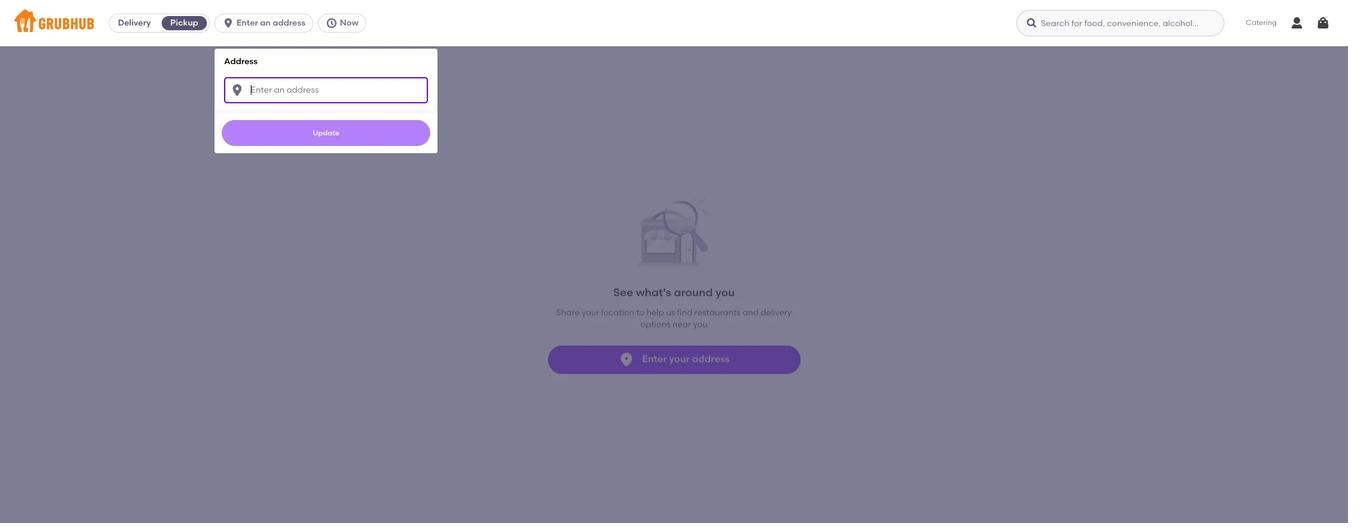Task type: locate. For each thing, give the bounding box(es) containing it.
and
[[743, 308, 759, 318]]

enter for enter your address
[[643, 354, 667, 365]]

options
[[641, 320, 671, 330]]

enter an address
[[237, 18, 306, 28]]

your
[[582, 308, 600, 318], [669, 354, 690, 365]]

share
[[557, 308, 580, 318]]

catering button
[[1238, 10, 1286, 37]]

0 vertical spatial your
[[582, 308, 600, 318]]

see what's around you
[[614, 286, 735, 300]]

update
[[313, 129, 340, 137]]

you up restaurants
[[716, 286, 735, 300]]

enter inside enter an address button
[[237, 18, 258, 28]]

an
[[260, 18, 271, 28]]

address inside button
[[692, 354, 730, 365]]

address right an
[[273, 18, 306, 28]]

enter left an
[[237, 18, 258, 28]]

1 vertical spatial you
[[693, 320, 708, 330]]

1 horizontal spatial enter
[[643, 354, 667, 365]]

0 vertical spatial enter
[[237, 18, 258, 28]]

you right near
[[693, 320, 708, 330]]

address down restaurants
[[692, 354, 730, 365]]

1 vertical spatial your
[[669, 354, 690, 365]]

0 vertical spatial address
[[273, 18, 306, 28]]

enter right position icon
[[643, 354, 667, 365]]

enter
[[237, 18, 258, 28], [643, 354, 667, 365]]

catering
[[1247, 19, 1277, 27]]

your right share
[[582, 308, 600, 318]]

your inside button
[[669, 354, 690, 365]]

0 horizontal spatial you
[[693, 320, 708, 330]]

1 vertical spatial address
[[692, 354, 730, 365]]

enter for enter an address
[[237, 18, 258, 28]]

main navigation navigation
[[0, 0, 1349, 524]]

1 horizontal spatial your
[[669, 354, 690, 365]]

see
[[614, 286, 633, 300]]

around
[[674, 286, 713, 300]]

your inside share your location to help us find restaurants and delivery options near you
[[582, 308, 600, 318]]

svg image
[[1317, 16, 1331, 30], [326, 17, 338, 29]]

1 vertical spatial enter
[[643, 354, 667, 365]]

address
[[273, 18, 306, 28], [692, 354, 730, 365]]

enter your address button
[[548, 346, 801, 374]]

1 horizontal spatial address
[[692, 354, 730, 365]]

near
[[673, 320, 691, 330]]

delivery
[[118, 18, 151, 28]]

you
[[716, 286, 735, 300], [693, 320, 708, 330]]

Enter an address search field
[[224, 77, 428, 103]]

svg image
[[222, 17, 234, 29], [1027, 17, 1038, 29], [230, 83, 244, 97]]

0 horizontal spatial enter
[[237, 18, 258, 28]]

address for enter your address
[[692, 354, 730, 365]]

0 horizontal spatial svg image
[[326, 17, 338, 29]]

0 vertical spatial you
[[716, 286, 735, 300]]

address inside button
[[273, 18, 306, 28]]

0 horizontal spatial address
[[273, 18, 306, 28]]

your down near
[[669, 354, 690, 365]]

your for share
[[582, 308, 600, 318]]

0 horizontal spatial your
[[582, 308, 600, 318]]

your for enter
[[669, 354, 690, 365]]

help
[[647, 308, 664, 318]]

enter inside enter your address button
[[643, 354, 667, 365]]



Task type: describe. For each thing, give the bounding box(es) containing it.
you inside share your location to help us find restaurants and delivery options near you
[[693, 320, 708, 330]]

enter your address
[[643, 354, 730, 365]]

address for enter an address
[[273, 18, 306, 28]]

restaurants
[[695, 308, 741, 318]]

now button
[[318, 14, 371, 33]]

svg image inside now button
[[326, 17, 338, 29]]

location
[[602, 308, 635, 318]]

find
[[677, 308, 693, 318]]

update button
[[222, 120, 431, 146]]

1 horizontal spatial you
[[716, 286, 735, 300]]

address
[[224, 56, 258, 67]]

to
[[637, 308, 645, 318]]

svg image inside enter an address button
[[222, 17, 234, 29]]

share your location to help us find restaurants and delivery options near you
[[557, 308, 792, 330]]

position icon image
[[619, 352, 635, 368]]

delivery
[[761, 308, 792, 318]]

1 horizontal spatial svg image
[[1317, 16, 1331, 30]]

us
[[666, 308, 675, 318]]

pickup button
[[159, 14, 209, 33]]

enter an address button
[[215, 14, 318, 33]]

delivery button
[[109, 14, 159, 33]]

pickup
[[170, 18, 198, 28]]

what's
[[636, 286, 672, 300]]

now
[[340, 18, 359, 28]]



Task type: vqa. For each thing, say whether or not it's contained in the screenshot.
your
yes



